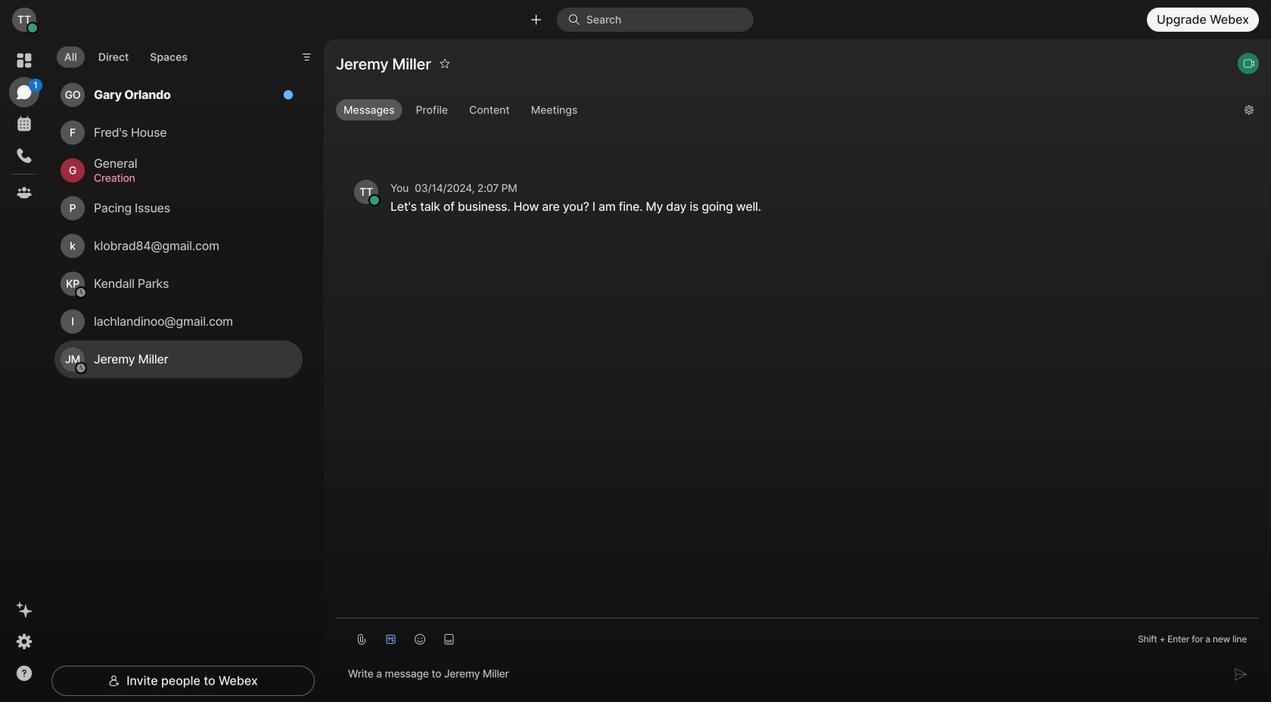Task type: vqa. For each thing, say whether or not it's contained in the screenshot.
message composer toolbar ELEMENT
yes



Task type: describe. For each thing, give the bounding box(es) containing it.
fred's house list item
[[54, 114, 303, 152]]

pacing issues list item
[[54, 190, 303, 227]]

jeremy miller list item
[[54, 341, 303, 379]]

klobrad84@gmail.com list item
[[54, 227, 303, 265]]



Task type: locate. For each thing, give the bounding box(es) containing it.
navigation
[[0, 39, 48, 703]]

lachlandinoo@gmail.com list item
[[54, 303, 303, 341]]

new messages image
[[283, 90, 294, 100]]

message composer toolbar element
[[336, 619, 1259, 654]]

kendall parks list item
[[54, 265, 303, 303]]

webex tab list
[[9, 45, 42, 208]]

general list item
[[54, 152, 303, 190]]

tab list
[[53, 37, 199, 72]]

creation element
[[94, 170, 284, 187]]

gary orlando, new messages list item
[[54, 76, 303, 114]]

group
[[336, 100, 1232, 124]]



